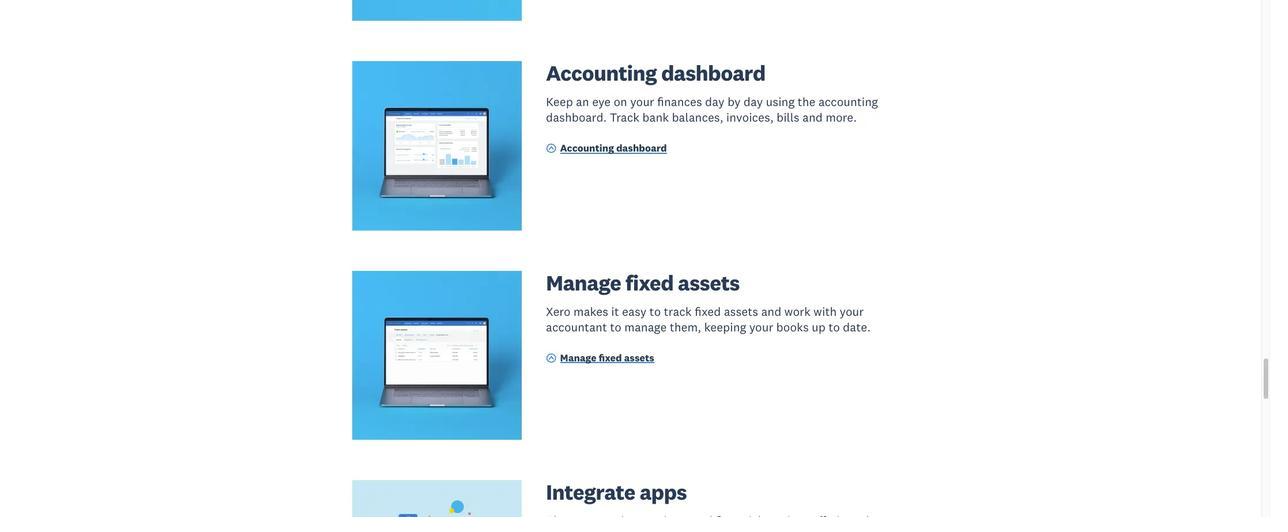 Task type: locate. For each thing, give the bounding box(es) containing it.
accounting dashboard down track
[[560, 142, 667, 154]]

accounting dashboard up finances
[[546, 59, 766, 86]]

fixed up keeping
[[695, 304, 721, 319]]

and left work
[[762, 304, 782, 319]]

accounting up eye
[[546, 59, 657, 86]]

fixed down accountant
[[599, 352, 622, 364]]

fixed inside xero makes it easy to track fixed assets and work with your accountant  to manage them, keeping your books up to date.
[[695, 304, 721, 319]]

integrate
[[546, 479, 635, 506]]

dashboard down bank
[[616, 142, 667, 154]]

on
[[614, 94, 627, 109]]

manage inside button
[[560, 352, 597, 364]]

to down it
[[610, 319, 622, 335]]

accounting
[[546, 59, 657, 86], [560, 142, 614, 154]]

dashboard inside accounting dashboard "button"
[[616, 142, 667, 154]]

1 vertical spatial and
[[762, 304, 782, 319]]

0 vertical spatial manage
[[546, 269, 621, 296]]

dashboard.
[[546, 110, 607, 125]]

to up manage
[[650, 304, 661, 319]]

day left by
[[705, 94, 725, 109]]

0 horizontal spatial to
[[610, 319, 622, 335]]

0 vertical spatial fixed
[[626, 269, 674, 296]]

assets up xero makes it easy to track fixed assets and work with your accountant  to manage them, keeping your books up to date.
[[678, 269, 740, 296]]

and
[[803, 110, 823, 125], [762, 304, 782, 319]]

finances
[[657, 94, 702, 109]]

1 vertical spatial accounting dashboard
[[560, 142, 667, 154]]

manage up "makes" on the left
[[546, 269, 621, 296]]

your left books
[[750, 319, 774, 335]]

day up invoices,
[[744, 94, 763, 109]]

to right up
[[829, 319, 840, 335]]

your up bank
[[630, 94, 654, 109]]

0 horizontal spatial day
[[705, 94, 725, 109]]

assets down manage
[[624, 352, 655, 364]]

manage fixed assets button
[[546, 351, 655, 367]]

accounting down dashboard.
[[560, 142, 614, 154]]

0 horizontal spatial and
[[762, 304, 782, 319]]

0 horizontal spatial your
[[630, 94, 654, 109]]

1 vertical spatial manage
[[560, 352, 597, 364]]

date.
[[843, 319, 871, 335]]

1 vertical spatial accounting
[[560, 142, 614, 154]]

1 horizontal spatial to
[[650, 304, 661, 319]]

1 horizontal spatial day
[[744, 94, 763, 109]]

your
[[630, 94, 654, 109], [840, 304, 864, 319], [750, 319, 774, 335]]

manage fixed assets down accountant
[[560, 352, 655, 364]]

2 vertical spatial assets
[[624, 352, 655, 364]]

balances,
[[672, 110, 724, 125]]

and inside "keep an eye on your finances day by day using the accounting dashboard. track bank balances, invoices, bills and more."
[[803, 110, 823, 125]]

assets up keeping
[[724, 304, 759, 319]]

your up "date."
[[840, 304, 864, 319]]

integrate apps
[[546, 479, 687, 506]]

dashboard up by
[[661, 59, 766, 86]]

day
[[705, 94, 725, 109], [744, 94, 763, 109]]

fixed
[[626, 269, 674, 296], [695, 304, 721, 319], [599, 352, 622, 364]]

2 horizontal spatial fixed
[[695, 304, 721, 319]]

2 horizontal spatial your
[[840, 304, 864, 319]]

0 vertical spatial accounting dashboard
[[546, 59, 766, 86]]

work
[[785, 304, 811, 319]]

fixed up easy
[[626, 269, 674, 296]]

1 day from the left
[[705, 94, 725, 109]]

2 horizontal spatial to
[[829, 319, 840, 335]]

manage
[[625, 319, 667, 335]]

1 vertical spatial fixed
[[695, 304, 721, 319]]

accounting inside accounting dashboard "button"
[[560, 142, 614, 154]]

manage fixed assets inside manage fixed assets button
[[560, 352, 655, 364]]

1 vertical spatial assets
[[724, 304, 759, 319]]

bank
[[643, 110, 669, 125]]

and down the "the"
[[803, 110, 823, 125]]

2 vertical spatial fixed
[[599, 352, 622, 364]]

1 vertical spatial dashboard
[[616, 142, 667, 154]]

eye
[[592, 94, 611, 109]]

easy
[[622, 304, 647, 319]]

dashboard
[[661, 59, 766, 86], [616, 142, 667, 154]]

1 horizontal spatial and
[[803, 110, 823, 125]]

to
[[650, 304, 661, 319], [610, 319, 622, 335], [829, 319, 840, 335]]

0 vertical spatial and
[[803, 110, 823, 125]]

manage fixed assets up easy
[[546, 269, 740, 296]]

by
[[728, 94, 741, 109]]

0 vertical spatial accounting
[[546, 59, 657, 86]]

manage fixed assets
[[546, 269, 740, 296], [560, 352, 655, 364]]

manage down accountant
[[560, 352, 597, 364]]

assets
[[678, 269, 740, 296], [724, 304, 759, 319], [624, 352, 655, 364]]

them,
[[670, 319, 701, 335]]

1 vertical spatial manage fixed assets
[[560, 352, 655, 364]]

0 horizontal spatial fixed
[[599, 352, 622, 364]]

accounting dashboard
[[546, 59, 766, 86], [560, 142, 667, 154]]

1 horizontal spatial fixed
[[626, 269, 674, 296]]

manage
[[546, 269, 621, 296], [560, 352, 597, 364]]



Task type: describe. For each thing, give the bounding box(es) containing it.
accounting dashboard button
[[546, 142, 667, 157]]

fixed inside button
[[599, 352, 622, 364]]

assets inside button
[[624, 352, 655, 364]]

more.
[[826, 110, 857, 125]]

keeping
[[704, 319, 747, 335]]

xero
[[546, 304, 571, 319]]

track
[[664, 304, 692, 319]]

it
[[612, 304, 619, 319]]

using
[[766, 94, 795, 109]]

1 horizontal spatial your
[[750, 319, 774, 335]]

2 day from the left
[[744, 94, 763, 109]]

0 vertical spatial manage fixed assets
[[546, 269, 740, 296]]

your inside "keep an eye on your finances day by day using the accounting dashboard. track bank balances, invoices, bills and more."
[[630, 94, 654, 109]]

invoices,
[[727, 110, 774, 125]]

accounting
[[819, 94, 878, 109]]

track
[[610, 110, 640, 125]]

assets inside xero makes it easy to track fixed assets and work with your accountant  to manage them, keeping your books up to date.
[[724, 304, 759, 319]]

xero makes it easy to track fixed assets and work with your accountant  to manage them, keeping your books up to date.
[[546, 304, 871, 335]]

and inside xero makes it easy to track fixed assets and work with your accountant  to manage them, keeping your books up to date.
[[762, 304, 782, 319]]

accountant
[[546, 319, 607, 335]]

the
[[798, 94, 816, 109]]

apps
[[640, 479, 687, 506]]

makes
[[574, 304, 609, 319]]

0 vertical spatial assets
[[678, 269, 740, 296]]

an
[[576, 94, 589, 109]]

0 vertical spatial dashboard
[[661, 59, 766, 86]]

up
[[812, 319, 826, 335]]

bills
[[777, 110, 800, 125]]

accounting dashboard inside "button"
[[560, 142, 667, 154]]

keep an eye on your finances day by day using the accounting dashboard. track bank balances, invoices, bills and more.
[[546, 94, 878, 125]]

books
[[777, 319, 809, 335]]

keep
[[546, 94, 573, 109]]

with
[[814, 304, 837, 319]]



Task type: vqa. For each thing, say whether or not it's contained in the screenshot.
the top club's
no



